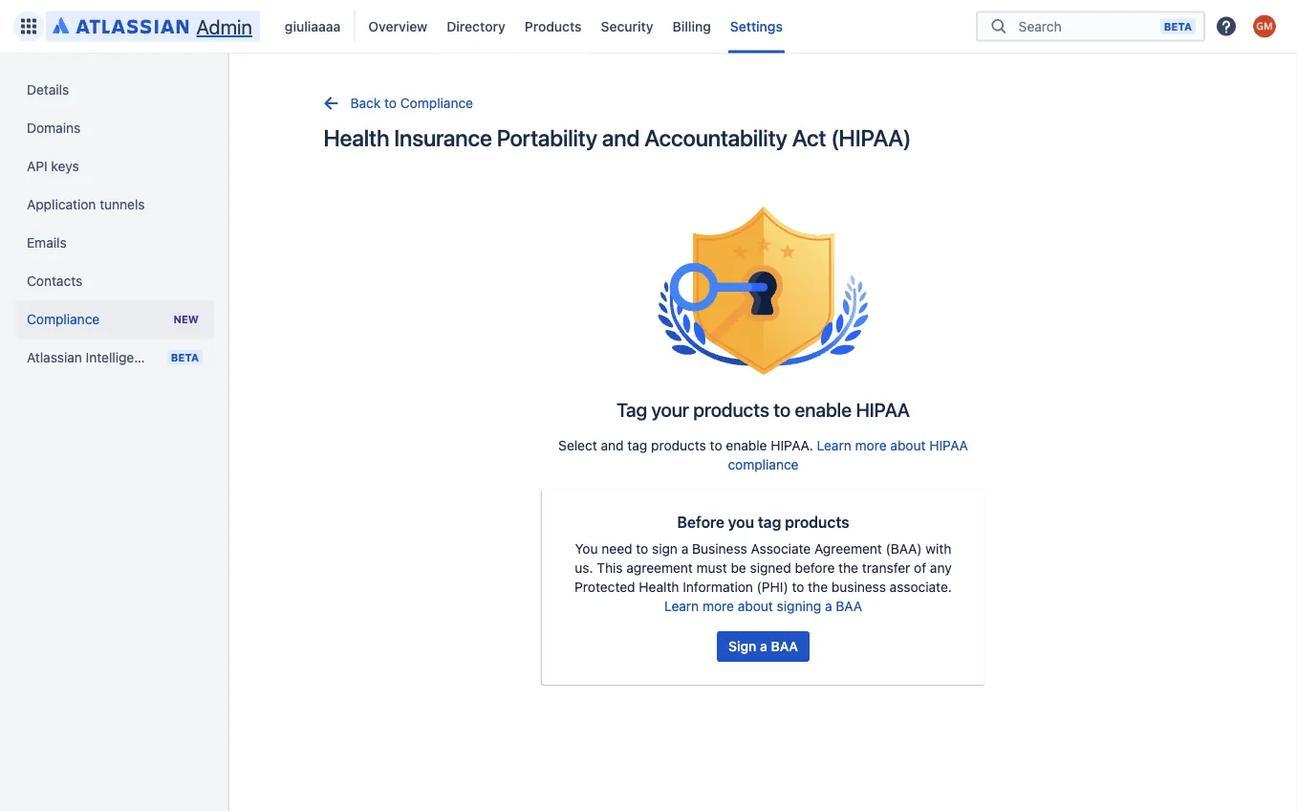 Task type: vqa. For each thing, say whether or not it's contained in the screenshot.
access inside button
no



Task type: locate. For each thing, give the bounding box(es) containing it.
us.
[[575, 560, 593, 576]]

back to compliance link
[[320, 92, 473, 115]]

baa right sign
[[771, 638, 799, 654]]

atlassian intelligence
[[27, 350, 157, 365]]

and right select
[[601, 438, 624, 453]]

0 vertical spatial about
[[891, 438, 926, 453]]

beta
[[171, 352, 199, 364]]

api keys link
[[15, 147, 214, 186]]

products
[[525, 18, 582, 34]]

0 horizontal spatial compliance
[[27, 311, 100, 327]]

1 vertical spatial learn
[[665, 598, 699, 614]]

(baa)
[[886, 541, 923, 557]]

to inside 'link'
[[385, 95, 397, 111]]

giuliaaaa link
[[279, 11, 347, 42]]

1 vertical spatial products
[[651, 438, 707, 453]]

0 vertical spatial compliance
[[401, 95, 473, 111]]

admin banner
[[0, 0, 1298, 54]]

products down your
[[651, 438, 707, 453]]

0 horizontal spatial a
[[682, 541, 689, 557]]

tag inside 'before you tag products you need to sign a business associate agreement (baa) with us. this agreement must be signed before the transfer of any protected health information (phi) to the business associate. learn more about signing a baa'
[[758, 513, 782, 531]]

1 vertical spatial baa
[[771, 638, 799, 654]]

1 horizontal spatial compliance
[[401, 95, 473, 111]]

about
[[891, 438, 926, 453], [738, 598, 774, 614]]

compliance down contacts on the left top
[[27, 311, 100, 327]]

more right hipaa.
[[856, 438, 887, 453]]

1 vertical spatial more
[[703, 598, 735, 614]]

Search field
[[1014, 9, 1161, 44]]

about inside 'learn more about hipaa compliance'
[[891, 438, 926, 453]]

hipaa
[[856, 398, 911, 420], [930, 438, 969, 453]]

signed
[[750, 560, 792, 576]]

new
[[174, 313, 199, 326]]

1 vertical spatial health
[[639, 579, 680, 595]]

to left sign
[[636, 541, 649, 557]]

help icon image
[[1216, 15, 1239, 38]]

1 horizontal spatial learn
[[817, 438, 852, 453]]

tag your products to enable hipaa
[[617, 398, 911, 420]]

account image
[[1254, 15, 1277, 38]]

learn inside 'learn more about hipaa compliance'
[[817, 438, 852, 453]]

products
[[694, 398, 770, 420], [651, 438, 707, 453], [785, 513, 850, 531]]

0 horizontal spatial tag
[[628, 438, 648, 453]]

1 horizontal spatial a
[[760, 638, 768, 654]]

0 vertical spatial hipaa
[[856, 398, 911, 420]]

learn
[[817, 438, 852, 453], [665, 598, 699, 614]]

0 horizontal spatial more
[[703, 598, 735, 614]]

enable up hipaa.
[[795, 398, 852, 420]]

to up signing
[[792, 579, 805, 595]]

0 vertical spatial health
[[324, 124, 390, 151]]

and right the portability
[[602, 124, 640, 151]]

compliance inside 'link'
[[401, 95, 473, 111]]

enable up compliance
[[726, 438, 768, 453]]

1 horizontal spatial health
[[639, 579, 680, 595]]

health down the back
[[324, 124, 390, 151]]

more
[[856, 438, 887, 453], [703, 598, 735, 614]]

1 vertical spatial a
[[825, 598, 833, 614]]

0 vertical spatial enable
[[795, 398, 852, 420]]

your
[[652, 398, 689, 420]]

any
[[931, 560, 952, 576]]

enable
[[795, 398, 852, 420], [726, 438, 768, 453]]

1 vertical spatial and
[[601, 438, 624, 453]]

0 horizontal spatial learn
[[665, 598, 699, 614]]

0 horizontal spatial hipaa
[[856, 398, 911, 420]]

products up agreement
[[785, 513, 850, 531]]

0 vertical spatial learn
[[817, 438, 852, 453]]

baa inside 'before you tag products you need to sign a business associate agreement (baa) with us. this agreement must be signed before the transfer of any protected health information (phi) to the business associate. learn more about signing a baa'
[[836, 598, 863, 614]]

global navigation element
[[11, 0, 977, 53]]

products inside 'before you tag products you need to sign a business associate agreement (baa) with us. this agreement must be signed before the transfer of any protected health information (phi) to the business associate. learn more about signing a baa'
[[785, 513, 850, 531]]

1 vertical spatial hipaa
[[930, 438, 969, 453]]

learn more about hipaa compliance
[[728, 438, 969, 473]]

emails
[[27, 235, 67, 251]]

select and tag products to enable hipaa.
[[559, 438, 817, 453]]

domains
[[27, 120, 81, 136]]

1 horizontal spatial about
[[891, 438, 926, 453]]

products for and
[[651, 438, 707, 453]]

tag
[[628, 438, 648, 453], [758, 513, 782, 531]]

1 horizontal spatial the
[[839, 560, 859, 576]]

0 horizontal spatial enable
[[726, 438, 768, 453]]

atlassian image
[[53, 13, 189, 36], [53, 13, 189, 36]]

emails link
[[15, 224, 214, 262]]

tag down tag
[[628, 438, 648, 453]]

learn down information
[[665, 598, 699, 614]]

0 horizontal spatial health
[[324, 124, 390, 151]]

application tunnels
[[27, 197, 145, 212]]

learn right hipaa.
[[817, 438, 852, 453]]

signing
[[777, 598, 822, 614]]

1 vertical spatial tag
[[758, 513, 782, 531]]

1 horizontal spatial more
[[856, 438, 887, 453]]

keys
[[51, 158, 79, 174]]

atlassian
[[27, 350, 82, 365]]

to
[[385, 95, 397, 111], [774, 398, 791, 420], [710, 438, 723, 453], [636, 541, 649, 557], [792, 579, 805, 595]]

baa
[[836, 598, 863, 614], [771, 638, 799, 654]]

the
[[839, 560, 859, 576], [808, 579, 828, 595]]

security
[[601, 18, 654, 34]]

products up select and tag products to enable hipaa.
[[694, 398, 770, 420]]

sign
[[652, 541, 678, 557]]

0 vertical spatial and
[[602, 124, 640, 151]]

a
[[682, 541, 689, 557], [825, 598, 833, 614], [760, 638, 768, 654]]

intelligence
[[86, 350, 157, 365]]

0 vertical spatial baa
[[836, 598, 863, 614]]

contacts
[[27, 273, 83, 289]]

api
[[27, 158, 47, 174]]

0 vertical spatial tag
[[628, 438, 648, 453]]

health down agreement
[[639, 579, 680, 595]]

products for you
[[785, 513, 850, 531]]

be
[[731, 560, 747, 576]]

tag for you
[[758, 513, 782, 531]]

search icon image
[[988, 17, 1011, 36]]

business
[[832, 579, 887, 595]]

compliance
[[401, 95, 473, 111], [27, 311, 100, 327]]

health
[[324, 124, 390, 151], [639, 579, 680, 595]]

0 vertical spatial the
[[839, 560, 859, 576]]

sign a baa button
[[717, 631, 810, 662]]

0 horizontal spatial baa
[[771, 638, 799, 654]]

hipaa.
[[771, 438, 814, 453]]

this
[[597, 560, 623, 576]]

tag for and
[[628, 438, 648, 453]]

the down agreement
[[839, 560, 859, 576]]

details
[[27, 82, 69, 98]]

you
[[575, 541, 598, 557]]

products link
[[519, 11, 588, 42]]

appswitcher icon image
[[17, 15, 40, 38]]

2 vertical spatial a
[[760, 638, 768, 654]]

tag right the you at bottom
[[758, 513, 782, 531]]

0 horizontal spatial about
[[738, 598, 774, 614]]

1 vertical spatial the
[[808, 579, 828, 595]]

0 vertical spatial more
[[856, 438, 887, 453]]

2 vertical spatial products
[[785, 513, 850, 531]]

compliance up insurance
[[401, 95, 473, 111]]

transfer
[[863, 560, 911, 576]]

1 horizontal spatial hipaa
[[930, 438, 969, 453]]

insurance
[[394, 124, 492, 151]]

to right the back
[[385, 95, 397, 111]]

and
[[602, 124, 640, 151], [601, 438, 624, 453]]

the down before
[[808, 579, 828, 595]]

1 vertical spatial about
[[738, 598, 774, 614]]

tunnels
[[100, 197, 145, 212]]

before
[[678, 513, 725, 531]]

to down tag your products to enable hipaa
[[710, 438, 723, 453]]

billing
[[673, 18, 711, 34]]

baa down business
[[836, 598, 863, 614]]

1 horizontal spatial tag
[[758, 513, 782, 531]]

more down information
[[703, 598, 735, 614]]

back
[[351, 95, 381, 111]]

1 horizontal spatial baa
[[836, 598, 863, 614]]



Task type: describe. For each thing, give the bounding box(es) containing it.
before you tag products you need to sign a business associate agreement (baa) with us. this agreement must be signed before the transfer of any protected health information (phi) to the business associate. learn more about signing a baa
[[575, 513, 953, 614]]

admin
[[197, 14, 252, 38]]

portability
[[497, 124, 598, 151]]

need
[[602, 541, 633, 557]]

1 horizontal spatial enable
[[795, 398, 852, 420]]

learn more about signing a baa link
[[665, 598, 863, 614]]

accountability
[[645, 124, 788, 151]]

contacts link
[[15, 262, 214, 300]]

1 vertical spatial enable
[[726, 438, 768, 453]]

compliance
[[728, 457, 799, 473]]

information
[[683, 579, 754, 595]]

giuliaaaa
[[285, 18, 341, 34]]

sign a baa
[[729, 638, 799, 654]]

associate
[[751, 541, 811, 557]]

hipaa inside 'learn more about hipaa compliance'
[[930, 438, 969, 453]]

admin link
[[46, 11, 260, 42]]

0 horizontal spatial the
[[808, 579, 828, 595]]

directory link
[[441, 11, 512, 42]]

toggle navigation image
[[210, 77, 253, 115]]

more inside 'before you tag products you need to sign a business associate agreement (baa) with us. this agreement must be signed before the transfer of any protected health information (phi) to the business associate. learn more about signing a baa'
[[703, 598, 735, 614]]

1 vertical spatial compliance
[[27, 311, 100, 327]]

sign
[[729, 638, 757, 654]]

overview link
[[363, 11, 434, 42]]

api keys
[[27, 158, 79, 174]]

back to compliance
[[351, 95, 473, 111]]

a inside button
[[760, 638, 768, 654]]

before
[[795, 560, 835, 576]]

associate.
[[890, 579, 953, 595]]

learn more about hipaa compliance link
[[728, 438, 969, 473]]

billing link
[[667, 11, 717, 42]]

agreement
[[815, 541, 883, 557]]

health insurance portability and accountability act (hipaa)
[[324, 124, 912, 151]]

more inside 'learn more about hipaa compliance'
[[856, 438, 887, 453]]

about inside 'before you tag products you need to sign a business associate agreement (baa) with us. this agreement must be signed before the transfer of any protected health information (phi) to the business associate. learn more about signing a baa'
[[738, 598, 774, 614]]

details link
[[15, 71, 214, 109]]

security link
[[595, 11, 659, 42]]

act
[[793, 124, 827, 151]]

beta
[[1165, 20, 1193, 33]]

0 vertical spatial a
[[682, 541, 689, 557]]

(phi)
[[757, 579, 789, 595]]

0 vertical spatial products
[[694, 398, 770, 420]]

to up hipaa.
[[774, 398, 791, 420]]

protected
[[575, 579, 636, 595]]

overview
[[369, 18, 428, 34]]

domains link
[[15, 109, 214, 147]]

tag
[[617, 398, 648, 420]]

settings link
[[725, 11, 789, 42]]

with
[[926, 541, 952, 557]]

application tunnels link
[[15, 186, 214, 224]]

of
[[915, 560, 927, 576]]

health inside 'before you tag products you need to sign a business associate agreement (baa) with us. this agreement must be signed before the transfer of any protected health information (phi) to the business associate. learn more about signing a baa'
[[639, 579, 680, 595]]

business
[[693, 541, 748, 557]]

you
[[729, 513, 755, 531]]

select
[[559, 438, 598, 453]]

agreement
[[627, 560, 693, 576]]

(hipaa)
[[831, 124, 912, 151]]

baa inside button
[[771, 638, 799, 654]]

settings
[[731, 18, 783, 34]]

directory
[[447, 18, 506, 34]]

application
[[27, 197, 96, 212]]

learn inside 'before you tag products you need to sign a business associate agreement (baa) with us. this agreement must be signed before the transfer of any protected health information (phi) to the business associate. learn more about signing a baa'
[[665, 598, 699, 614]]

must
[[697, 560, 728, 576]]

2 horizontal spatial a
[[825, 598, 833, 614]]



